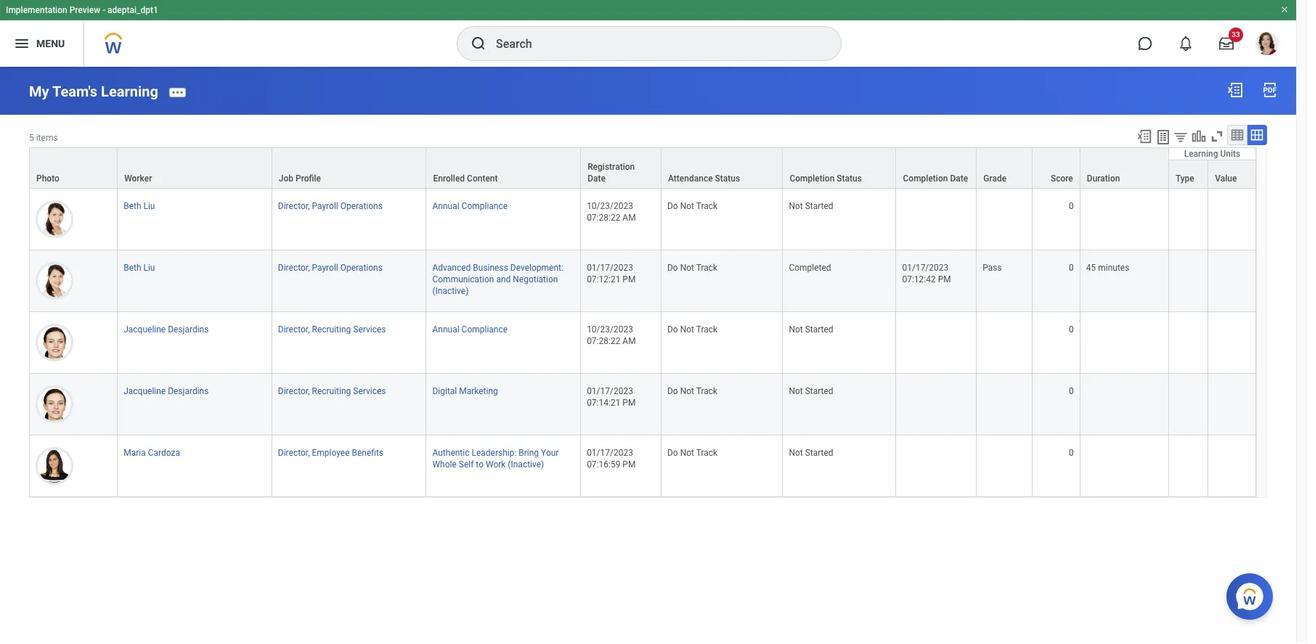 Task type: describe. For each thing, give the bounding box(es) containing it.
table image
[[1230, 128, 1245, 142]]

score
[[1051, 173, 1073, 184]]

expand table image
[[1250, 128, 1264, 142]]

01/17/2023 for 07:12:21
[[587, 263, 633, 273]]

01/17/2023 07:12:21 pm
[[587, 263, 636, 285]]

5 row from the top
[[29, 312, 1256, 374]]

status for completion status
[[837, 173, 862, 184]]

-
[[103, 5, 105, 15]]

advanced business development: communication and negotiation (inactive) link
[[432, 260, 563, 296]]

learning units button
[[1169, 148, 1256, 160]]

2 do not track element from the top
[[667, 260, 718, 273]]

job profile
[[279, 173, 321, 184]]

annual compliance for director, payroll operations
[[432, 201, 508, 211]]

date for registration date
[[588, 173, 606, 184]]

director, recruiting services for digital marketing
[[278, 386, 386, 397]]

digital marketing link
[[432, 383, 498, 397]]

director, for the 'director, employee benefits' link
[[278, 448, 310, 458]]

units
[[1220, 149, 1241, 159]]

1 0 from the top
[[1069, 201, 1074, 211]]

pm for 01/17/2023 07:14:21 pm
[[623, 398, 636, 408]]

worker
[[124, 173, 152, 184]]

row containing maria cardoza
[[29, 436, 1256, 498]]

0 for digital marketing link at left
[[1069, 386, 1074, 397]]

inbox large image
[[1219, 36, 1234, 51]]

attendance status button
[[662, 148, 782, 188]]

started for second not started element
[[805, 325, 833, 335]]

whole
[[432, 460, 457, 470]]

my team's learning
[[29, 83, 158, 100]]

director, employee benefits link
[[278, 445, 384, 458]]

development:
[[510, 263, 563, 273]]

0 for advanced business development: communication and negotiation (inactive) link
[[1069, 263, 1074, 273]]

payroll for annual compliance
[[312, 201, 338, 211]]

maria
[[124, 448, 146, 458]]

fullscreen image
[[1209, 128, 1225, 144]]

value button
[[1209, 160, 1256, 188]]

07:28:22 for director, payroll operations
[[587, 213, 620, 223]]

(inactive) inside advanced business development: communication and negotiation (inactive)
[[432, 286, 469, 296]]

4 not started element from the top
[[789, 445, 833, 458]]

marketing
[[459, 386, 498, 397]]

director, recruiting services link for annual
[[278, 322, 386, 335]]

duration
[[1087, 173, 1120, 184]]

annual compliance for director, recruiting services
[[432, 325, 508, 335]]

5
[[29, 133, 34, 143]]

01/17/2023 for 07:14:21
[[587, 386, 633, 397]]

completion for completion date
[[903, 173, 948, 184]]

work
[[486, 460, 506, 470]]

am for director, payroll operations
[[623, 213, 636, 223]]

authentic leadership: bring your whole self to work (inactive) link
[[432, 445, 559, 470]]

do for the 'director, employee benefits' link
[[667, 448, 678, 458]]

advanced business development: communication and negotiation (inactive)
[[432, 263, 563, 296]]

recruiting for digital marketing
[[312, 386, 351, 397]]

enrolled content
[[433, 173, 498, 184]]

registration date button
[[581, 148, 661, 188]]

authentic
[[432, 448, 469, 458]]

director, payroll operations link for advanced
[[278, 260, 383, 273]]

grade button
[[977, 148, 1032, 188]]

completion status button
[[783, 148, 896, 188]]

07:16:59
[[587, 460, 620, 470]]

33 button
[[1211, 28, 1243, 60]]

07:14:21
[[587, 398, 620, 408]]

10/23/2023 07:28:22 am for operations
[[587, 201, 636, 223]]

value
[[1215, 173, 1237, 184]]

5 items
[[29, 133, 58, 143]]

track for director, recruiting services link associated with annual's do not track element
[[696, 325, 718, 335]]

toolbar inside my team's learning main content
[[1130, 125, 1267, 147]]

started for third not started element from the top
[[805, 386, 833, 397]]

export to excel image for view printable version (pdf) "image" at the right
[[1227, 81, 1244, 99]]

do not track element for director, recruiting services link corresponding to digital
[[667, 383, 718, 397]]

pm for 01/17/2023 07:12:21 pm
[[623, 274, 636, 285]]

07:28:22 for director, recruiting services
[[587, 336, 620, 346]]

1 not started element from the top
[[789, 198, 833, 211]]

job
[[279, 173, 293, 184]]

0 horizontal spatial learning
[[101, 83, 158, 100]]

33
[[1232, 31, 1240, 38]]

liu for annual
[[143, 201, 155, 211]]

type button
[[1169, 160, 1208, 188]]

not started for 4th not started element from the bottom of the my team's learning main content
[[789, 201, 833, 211]]

director, for director, payroll operations link related to annual
[[278, 201, 310, 211]]

implementation
[[6, 5, 67, 15]]

45 minutes
[[1086, 263, 1130, 273]]

completion date
[[903, 173, 968, 184]]

07:12:42
[[902, 274, 936, 285]]

do not track for director, recruiting services link corresponding to digital
[[667, 386, 718, 397]]

10/23/2023 for director, recruiting services
[[587, 325, 633, 335]]

2 do from the top
[[667, 263, 678, 273]]

jacqueline for digital marketing
[[124, 386, 166, 397]]

my team's learning main content
[[0, 67, 1296, 511]]

advanced
[[432, 263, 471, 273]]

pass
[[983, 263, 1002, 273]]

row containing type
[[29, 160, 1256, 189]]

10/23/2023 07:28:22 am for services
[[587, 325, 636, 346]]

4 row from the top
[[29, 250, 1256, 312]]

photo
[[36, 173, 59, 184]]

(inactive) inside authentic leadership: bring your whole self to work (inactive)
[[508, 460, 544, 470]]

beth liu link for annual
[[124, 198, 155, 211]]

learning units
[[1184, 149, 1241, 159]]

director, payroll operations link for annual
[[278, 198, 383, 211]]

grade
[[984, 173, 1007, 184]]

negotiation
[[513, 274, 558, 285]]

do for director, recruiting services link corresponding to digital
[[667, 386, 678, 397]]

track for director, recruiting services link corresponding to digital do not track element
[[696, 386, 718, 397]]

profile
[[296, 173, 321, 184]]

do for director, recruiting services link associated with annual
[[667, 325, 678, 335]]

desjardins for annual
[[168, 325, 209, 335]]

content
[[467, 173, 498, 184]]

payroll for advanced business development: communication and negotiation (inactive)
[[312, 263, 338, 273]]

duration button
[[1081, 148, 1169, 188]]

6 row from the top
[[29, 374, 1256, 436]]

beth liu for annual compliance
[[124, 201, 155, 211]]

and
[[496, 274, 511, 285]]

employee's photo (beth liu) image for "export to excel" icon corresponding to view printable version (pdf) "image" at the right
[[36, 200, 73, 238]]

completed
[[789, 263, 831, 273]]

close environment banner image
[[1280, 5, 1289, 14]]

started for 4th not started element from the bottom of the my team's learning main content
[[805, 201, 833, 211]]

director, payroll operations for annual compliance
[[278, 201, 383, 211]]

cardoza
[[148, 448, 180, 458]]

completion status
[[790, 173, 862, 184]]

pm for 01/17/2023 07:12:42 pm
[[938, 274, 951, 285]]

team's
[[52, 83, 97, 100]]

view printable version (pdf) image
[[1261, 81, 1279, 99]]

completion for completion status
[[790, 173, 835, 184]]

registration
[[588, 162, 635, 172]]

implementation preview -   adeptai_dpt1
[[6, 5, 158, 15]]

3 0 from the top
[[1069, 325, 1074, 335]]

jacqueline for annual compliance
[[124, 325, 166, 335]]

search image
[[470, 35, 487, 52]]

track for fourth do not track element from the bottom
[[696, 263, 718, 273]]

type
[[1176, 173, 1195, 184]]

to
[[476, 460, 484, 470]]

digital marketing
[[432, 386, 498, 397]]

worker button
[[118, 148, 271, 188]]

business
[[473, 263, 508, 273]]

liu for advanced
[[143, 263, 155, 273]]

3 not started element from the top
[[789, 383, 833, 397]]

employee's photo (maria cardoza) image
[[36, 447, 73, 485]]

communication
[[432, 274, 494, 285]]

director, recruiting services link for digital
[[278, 383, 386, 397]]

learning inside learning units popup button
[[1184, 149, 1218, 159]]

Search Workday  search field
[[496, 28, 811, 60]]

not started for first not started element from the bottom of the my team's learning main content
[[789, 448, 833, 458]]



Task type: vqa. For each thing, say whether or not it's contained in the screenshot.
PM
yes



Task type: locate. For each thing, give the bounding box(es) containing it.
services for annual compliance
[[353, 325, 386, 335]]

01/17/2023 up the 07:14:21
[[587, 386, 633, 397]]

0 vertical spatial export to excel image
[[1227, 81, 1244, 99]]

0 horizontal spatial date
[[588, 173, 606, 184]]

director, for director, recruiting services link corresponding to digital
[[278, 386, 310, 397]]

1 vertical spatial jacqueline desjardins
[[124, 386, 209, 397]]

2 liu from the top
[[143, 263, 155, 273]]

status
[[715, 173, 740, 184], [837, 173, 862, 184]]

1 liu from the top
[[143, 201, 155, 211]]

bring
[[519, 448, 539, 458]]

4 started from the top
[[805, 448, 833, 458]]

1 date from the left
[[588, 173, 606, 184]]

1 vertical spatial annual compliance
[[432, 325, 508, 335]]

not started
[[789, 201, 833, 211], [789, 325, 833, 335], [789, 386, 833, 397], [789, 448, 833, 458]]

5 do from the top
[[667, 448, 678, 458]]

pm inside 01/17/2023 07:16:59 pm
[[623, 460, 636, 470]]

annual
[[432, 201, 459, 211], [432, 325, 459, 335]]

payroll
[[312, 201, 338, 211], [312, 263, 338, 273]]

3 track from the top
[[696, 325, 718, 335]]

0
[[1069, 201, 1074, 211], [1069, 263, 1074, 273], [1069, 325, 1074, 335], [1069, 386, 1074, 397], [1069, 448, 1074, 458]]

1 10/23/2023 07:28:22 am from the top
[[587, 201, 636, 223]]

1 vertical spatial desjardins
[[168, 386, 209, 397]]

1 vertical spatial (inactive)
[[508, 460, 544, 470]]

07:28:22 down registration date
[[587, 213, 620, 223]]

1 vertical spatial compliance
[[462, 325, 508, 335]]

1 vertical spatial employee's photo (beth liu) image
[[36, 262, 73, 300]]

pm inside 01/17/2023 07:12:21 pm
[[623, 274, 636, 285]]

1 vertical spatial jacqueline desjardins link
[[124, 383, 209, 397]]

2 not started element from the top
[[789, 322, 833, 335]]

2 director, payroll operations link from the top
[[278, 260, 383, 273]]

1 horizontal spatial completion
[[903, 173, 948, 184]]

do not track element for the 'director, employee benefits' link
[[667, 445, 718, 458]]

2 annual compliance link from the top
[[432, 322, 508, 335]]

1 vertical spatial annual
[[432, 325, 459, 335]]

menu
[[36, 37, 65, 49]]

07:28:22 up 01/17/2023 07:14:21 pm
[[587, 336, 620, 346]]

enrolled
[[433, 173, 465, 184]]

1 do from the top
[[667, 201, 678, 211]]

jacqueline desjardins for annual
[[124, 325, 209, 335]]

digital
[[432, 386, 457, 397]]

4 0 from the top
[[1069, 386, 1074, 397]]

5 track from the top
[[696, 448, 718, 458]]

1 jacqueline desjardins link from the top
[[124, 322, 209, 335]]

2 jacqueline from the top
[[124, 386, 166, 397]]

date
[[588, 173, 606, 184], [950, 173, 968, 184]]

2 director, payroll operations from the top
[[278, 263, 383, 273]]

your
[[541, 448, 559, 458]]

1 vertical spatial recruiting
[[312, 386, 351, 397]]

maria cardoza
[[124, 448, 180, 458]]

1 annual compliance link from the top
[[432, 198, 508, 211]]

pass element
[[983, 260, 1002, 273]]

my
[[29, 83, 49, 100]]

row containing learning units
[[29, 147, 1256, 189]]

1 started from the top
[[805, 201, 833, 211]]

2 jacqueline desjardins from the top
[[124, 386, 209, 397]]

annual compliance link for director, payroll operations
[[432, 198, 508, 211]]

leadership:
[[472, 448, 517, 458]]

4 do not track from the top
[[667, 386, 718, 397]]

director, for director, recruiting services link associated with annual
[[278, 325, 310, 335]]

select to filter grid data image
[[1173, 129, 1189, 144]]

export to excel image left export to worksheets icon
[[1137, 128, 1153, 144]]

annual for director, recruiting services
[[432, 325, 459, 335]]

1 operations from the top
[[340, 201, 383, 211]]

jacqueline desjardins link for annual
[[124, 322, 209, 335]]

director, recruiting services for annual compliance
[[278, 325, 386, 335]]

learning
[[101, 83, 158, 100], [1184, 149, 1218, 159]]

01/17/2023 07:14:21 pm
[[587, 386, 636, 408]]

0 vertical spatial director, payroll operations link
[[278, 198, 383, 211]]

1 07:28:22 from the top
[[587, 213, 620, 223]]

1 vertical spatial 10/23/2023
[[587, 325, 633, 335]]

2 date from the left
[[950, 173, 968, 184]]

1 horizontal spatial export to excel image
[[1227, 81, 1244, 99]]

recruiting
[[312, 325, 351, 335], [312, 386, 351, 397]]

01/17/2023
[[587, 263, 633, 273], [902, 263, 949, 273], [587, 386, 633, 397], [587, 448, 633, 458]]

1 employee's photo (beth liu) image from the top
[[36, 200, 73, 238]]

01/17/2023 up 07:12:21
[[587, 263, 633, 273]]

1 10/23/2023 from the top
[[587, 201, 633, 211]]

1 beth from the top
[[124, 201, 141, 211]]

am for director, recruiting services
[[623, 336, 636, 346]]

do not track element
[[667, 198, 718, 211], [667, 260, 718, 273], [667, 322, 718, 335], [667, 383, 718, 397], [667, 445, 718, 458]]

1 horizontal spatial status
[[837, 173, 862, 184]]

1 desjardins from the top
[[168, 325, 209, 335]]

01/17/2023 for 07:16:59
[[587, 448, 633, 458]]

registration date
[[588, 162, 635, 184]]

3 do from the top
[[667, 325, 678, 335]]

2 07:28:22 from the top
[[587, 336, 620, 346]]

1 vertical spatial beth liu
[[124, 263, 155, 273]]

row
[[29, 147, 1256, 189], [29, 160, 1256, 189], [29, 189, 1256, 250], [29, 250, 1256, 312], [29, 312, 1256, 374], [29, 374, 1256, 436], [29, 436, 1256, 498]]

justify image
[[13, 35, 31, 52]]

1 horizontal spatial date
[[950, 173, 968, 184]]

learning right team's
[[101, 83, 158, 100]]

1 vertical spatial annual compliance link
[[432, 322, 508, 335]]

compliance down advanced business development: communication and negotiation (inactive) at top left
[[462, 325, 508, 335]]

2 annual from the top
[[432, 325, 459, 335]]

10/23/2023 07:28:22 am down 07:12:21
[[587, 325, 636, 346]]

2 status from the left
[[837, 173, 862, 184]]

1 beth liu link from the top
[[124, 198, 155, 211]]

employee's photo (beth liu) image for "export to excel" icon corresponding to export to worksheets icon
[[36, 262, 73, 300]]

operations for annual compliance
[[340, 201, 383, 211]]

0 vertical spatial annual compliance
[[432, 201, 508, 211]]

am up 01/17/2023 07:14:21 pm
[[623, 336, 636, 346]]

annual down the enrolled
[[432, 201, 459, 211]]

10/23/2023 down registration date
[[587, 201, 633, 211]]

recruiting for annual compliance
[[312, 325, 351, 335]]

2 completion from the left
[[903, 173, 948, 184]]

employee's photo (beth liu) image
[[36, 200, 73, 238], [36, 262, 73, 300]]

1 annual from the top
[[432, 201, 459, 211]]

1 director, recruiting services link from the top
[[278, 322, 386, 335]]

2 10/23/2023 07:28:22 am from the top
[[587, 325, 636, 346]]

3 row from the top
[[29, 189, 1256, 250]]

0 vertical spatial 10/23/2023
[[587, 201, 633, 211]]

0 vertical spatial employee's photo (jacqueline desjardins) image
[[36, 324, 73, 362]]

not started element
[[789, 198, 833, 211], [789, 322, 833, 335], [789, 383, 833, 397], [789, 445, 833, 458]]

do not track for director, payroll operations link related to annual
[[667, 201, 718, 211]]

annual compliance down communication
[[432, 325, 508, 335]]

01/17/2023 up 07:12:42
[[902, 263, 949, 273]]

01/17/2023 inside 01/17/2023 07:16:59 pm
[[587, 448, 633, 458]]

2 jacqueline desjardins link from the top
[[124, 383, 209, 397]]

beth liu for advanced business development: communication and negotiation (inactive)
[[124, 263, 155, 273]]

1 vertical spatial director, recruiting services link
[[278, 383, 386, 397]]

2 recruiting from the top
[[312, 386, 351, 397]]

0 vertical spatial recruiting
[[312, 325, 351, 335]]

01/17/2023 07:12:42 pm
[[902, 263, 951, 285]]

status for attendance status
[[715, 173, 740, 184]]

items
[[36, 133, 58, 143]]

1 completion from the left
[[790, 173, 835, 184]]

1 track from the top
[[696, 201, 718, 211]]

do not track for the 'director, employee benefits' link
[[667, 448, 718, 458]]

profile logan mcneil image
[[1256, 32, 1279, 58]]

authentic leadership: bring your whole self to work (inactive)
[[432, 448, 559, 470]]

compliance for director, payroll operations
[[462, 201, 508, 211]]

1 annual compliance from the top
[[432, 201, 508, 211]]

01/17/2023 for 07:12:42
[[902, 263, 949, 273]]

services for digital marketing
[[353, 386, 386, 397]]

minutes
[[1098, 263, 1130, 273]]

pm right the 07:14:21
[[623, 398, 636, 408]]

employee
[[312, 448, 350, 458]]

1 compliance from the top
[[462, 201, 508, 211]]

do not track
[[667, 201, 718, 211], [667, 263, 718, 273], [667, 325, 718, 335], [667, 386, 718, 397], [667, 448, 718, 458]]

2 desjardins from the top
[[168, 386, 209, 397]]

5 0 from the top
[[1069, 448, 1074, 458]]

1 jacqueline desjardins from the top
[[124, 325, 209, 335]]

1 do not track from the top
[[667, 201, 718, 211]]

1 vertical spatial director, recruiting services
[[278, 386, 386, 397]]

2 operations from the top
[[340, 263, 383, 273]]

director, recruiting services link
[[278, 322, 386, 335], [278, 383, 386, 397]]

self
[[459, 460, 474, 470]]

2 employee's photo (beth liu) image from the top
[[36, 262, 73, 300]]

07:28:22
[[587, 213, 620, 223], [587, 336, 620, 346]]

annual compliance down enrolled content
[[432, 201, 508, 211]]

0 vertical spatial beth liu link
[[124, 198, 155, 211]]

0 vertical spatial beth liu
[[124, 201, 155, 211]]

1 vertical spatial jacqueline
[[124, 386, 166, 397]]

4 track from the top
[[696, 386, 718, 397]]

45
[[1086, 263, 1096, 273]]

0 vertical spatial jacqueline desjardins
[[124, 325, 209, 335]]

maria cardoza link
[[124, 445, 180, 458]]

0 vertical spatial director, recruiting services
[[278, 325, 386, 335]]

1 row from the top
[[29, 147, 1256, 189]]

1 vertical spatial beth
[[124, 263, 141, 273]]

1 vertical spatial operations
[[340, 263, 383, 273]]

2 compliance from the top
[[462, 325, 508, 335]]

annual compliance link
[[432, 198, 508, 211], [432, 322, 508, 335]]

not started for third not started element from the top
[[789, 386, 833, 397]]

attendance status
[[668, 173, 740, 184]]

expand/collapse chart image
[[1191, 128, 1207, 144]]

beth liu link for advanced
[[124, 260, 155, 273]]

adeptai_dpt1
[[108, 5, 158, 15]]

(inactive)
[[432, 286, 469, 296], [508, 460, 544, 470]]

2 annual compliance from the top
[[432, 325, 508, 335]]

0 vertical spatial liu
[[143, 201, 155, 211]]

do for director, payroll operations link related to annual
[[667, 201, 678, 211]]

1 status from the left
[[715, 173, 740, 184]]

1 vertical spatial am
[[623, 336, 636, 346]]

1 employee's photo (jacqueline desjardins) image from the top
[[36, 324, 73, 362]]

2 services from the top
[[353, 386, 386, 397]]

employee's photo (jacqueline desjardins) image
[[36, 324, 73, 362], [36, 386, 73, 423]]

completion date button
[[897, 148, 976, 188]]

2 payroll from the top
[[312, 263, 338, 273]]

compliance down content
[[462, 201, 508, 211]]

beth liu
[[124, 201, 155, 211], [124, 263, 155, 273]]

date inside registration date
[[588, 173, 606, 184]]

3 do not track from the top
[[667, 325, 718, 335]]

compliance
[[462, 201, 508, 211], [462, 325, 508, 335]]

pm right 07:16:59
[[623, 460, 636, 470]]

jacqueline desjardins for digital
[[124, 386, 209, 397]]

3 not started from the top
[[789, 386, 833, 397]]

beth for advanced business development: communication and negotiation (inactive)
[[124, 263, 141, 273]]

2 row from the top
[[29, 160, 1256, 189]]

am
[[623, 213, 636, 223], [623, 336, 636, 346]]

0 horizontal spatial export to excel image
[[1137, 128, 1153, 144]]

cell
[[897, 189, 977, 250], [977, 189, 1033, 250], [1081, 189, 1169, 250], [1169, 189, 1209, 250], [1209, 189, 1256, 250], [1169, 250, 1209, 312], [1209, 250, 1256, 312], [897, 312, 977, 374], [977, 312, 1033, 374], [1081, 312, 1169, 374], [1169, 312, 1209, 374], [1209, 312, 1256, 374], [897, 374, 977, 436], [977, 374, 1033, 436], [1081, 374, 1169, 436], [1169, 374, 1209, 436], [1209, 374, 1256, 436], [897, 436, 977, 498], [977, 436, 1033, 498], [1081, 436, 1169, 498], [1169, 436, 1209, 498], [1209, 436, 1256, 498]]

enrolled content button
[[427, 148, 580, 188]]

learning down expand/collapse chart icon
[[1184, 149, 1218, 159]]

not
[[680, 201, 694, 211], [789, 201, 803, 211], [680, 263, 694, 273], [680, 325, 694, 335], [789, 325, 803, 335], [680, 386, 694, 397], [789, 386, 803, 397], [680, 448, 694, 458], [789, 448, 803, 458]]

0 vertical spatial jacqueline desjardins link
[[124, 322, 209, 335]]

menu button
[[0, 20, 84, 67]]

0 vertical spatial 10/23/2023 07:28:22 am
[[587, 201, 636, 223]]

0 for the authentic leadership: bring your whole self to work (inactive) link
[[1069, 448, 1074, 458]]

0 vertical spatial compliance
[[462, 201, 508, 211]]

2 0 from the top
[[1069, 263, 1074, 273]]

am down registration date
[[623, 213, 636, 223]]

0 vertical spatial director, recruiting services link
[[278, 322, 386, 335]]

director, payroll operations link
[[278, 198, 383, 211], [278, 260, 383, 273]]

1 payroll from the top
[[312, 201, 338, 211]]

director, recruiting services
[[278, 325, 386, 335], [278, 386, 386, 397]]

score button
[[1033, 148, 1080, 188]]

0 vertical spatial 07:28:22
[[587, 213, 620, 223]]

director, employee benefits
[[278, 448, 384, 458]]

annual compliance link down communication
[[432, 322, 508, 335]]

01/17/2023 inside 01/17/2023 07:12:42 pm
[[902, 263, 949, 273]]

10/23/2023 down 07:12:21
[[587, 325, 633, 335]]

0 vertical spatial payroll
[[312, 201, 338, 211]]

4 director, from the top
[[278, 386, 310, 397]]

desjardins
[[168, 325, 209, 335], [168, 386, 209, 397]]

1 recruiting from the top
[[312, 325, 351, 335]]

5 do not track element from the top
[[667, 445, 718, 458]]

photo button
[[30, 148, 117, 188]]

pm
[[623, 274, 636, 285], [938, 274, 951, 285], [623, 398, 636, 408], [623, 460, 636, 470]]

director, payroll operations
[[278, 201, 383, 211], [278, 263, 383, 273]]

compliance for director, recruiting services
[[462, 325, 508, 335]]

01/17/2023 07:16:59 pm
[[587, 448, 636, 470]]

0 vertical spatial desjardins
[[168, 325, 209, 335]]

0 vertical spatial am
[[623, 213, 636, 223]]

date for completion date
[[950, 173, 968, 184]]

0 vertical spatial annual
[[432, 201, 459, 211]]

export to excel image left view printable version (pdf) "image" at the right
[[1227, 81, 1244, 99]]

2 beth liu from the top
[[124, 263, 155, 273]]

7 row from the top
[[29, 436, 1256, 498]]

track for do not track element related to director, payroll operations link related to annual
[[696, 201, 718, 211]]

pm inside 01/17/2023 07:14:21 pm
[[623, 398, 636, 408]]

export to excel image for export to worksheets icon
[[1137, 128, 1153, 144]]

not started for second not started element
[[789, 325, 833, 335]]

attendance
[[668, 173, 713, 184]]

0 horizontal spatial status
[[715, 173, 740, 184]]

1 vertical spatial director, payroll operations
[[278, 263, 383, 273]]

2 director, recruiting services from the top
[[278, 386, 386, 397]]

1 horizontal spatial (inactive)
[[508, 460, 544, 470]]

(inactive) down bring
[[508, 460, 544, 470]]

2 do not track from the top
[[667, 263, 718, 273]]

completed element
[[789, 260, 831, 273]]

2 am from the top
[[623, 336, 636, 346]]

1 vertical spatial services
[[353, 386, 386, 397]]

0 horizontal spatial completion
[[790, 173, 835, 184]]

jacqueline desjardins link for digital
[[124, 383, 209, 397]]

1 vertical spatial learning
[[1184, 149, 1218, 159]]

10/23/2023 for director, payroll operations
[[587, 201, 633, 211]]

pm inside 01/17/2023 07:12:42 pm
[[938, 274, 951, 285]]

10/23/2023
[[587, 201, 633, 211], [587, 325, 633, 335]]

notifications large image
[[1179, 36, 1193, 51]]

benefits
[[352, 448, 384, 458]]

annual compliance link for director, recruiting services
[[432, 322, 508, 335]]

3 do not track element from the top
[[667, 322, 718, 335]]

0 vertical spatial operations
[[340, 201, 383, 211]]

0 vertical spatial services
[[353, 325, 386, 335]]

1 vertical spatial liu
[[143, 263, 155, 273]]

date left grade
[[950, 173, 968, 184]]

2 employee's photo (jacqueline desjardins) image from the top
[[36, 386, 73, 423]]

1 vertical spatial export to excel image
[[1137, 128, 1153, 144]]

operations
[[340, 201, 383, 211], [340, 263, 383, 273]]

2 director, recruiting services link from the top
[[278, 383, 386, 397]]

started
[[805, 201, 833, 211], [805, 325, 833, 335], [805, 386, 833, 397], [805, 448, 833, 458]]

export to excel image
[[1227, 81, 1244, 99], [1137, 128, 1153, 144]]

date down registration
[[588, 173, 606, 184]]

toolbar
[[1130, 125, 1267, 147]]

do not track element for director, payroll operations link related to annual
[[667, 198, 718, 211]]

director, for director, payroll operations link associated with advanced
[[278, 263, 310, 273]]

0 vertical spatial employee's photo (beth liu) image
[[36, 200, 73, 238]]

0 vertical spatial learning
[[101, 83, 158, 100]]

0 horizontal spatial (inactive)
[[432, 286, 469, 296]]

0 vertical spatial (inactive)
[[432, 286, 469, 296]]

1 director, from the top
[[278, 201, 310, 211]]

1 am from the top
[[623, 213, 636, 223]]

(inactive) down communication
[[432, 286, 469, 296]]

jacqueline desjardins
[[124, 325, 209, 335], [124, 386, 209, 397]]

pm right 07:12:42
[[938, 274, 951, 285]]

director, payroll operations for advanced business development: communication and negotiation (inactive)
[[278, 263, 383, 273]]

preview
[[69, 5, 100, 15]]

annual down communication
[[432, 325, 459, 335]]

1 services from the top
[[353, 325, 386, 335]]

do not track element for director, recruiting services link associated with annual
[[667, 322, 718, 335]]

pm right 07:12:21
[[623, 274, 636, 285]]

0 vertical spatial jacqueline
[[124, 325, 166, 335]]

menu banner
[[0, 0, 1296, 67]]

2 director, from the top
[[278, 263, 310, 273]]

beth for annual compliance
[[124, 201, 141, 211]]

0 vertical spatial annual compliance link
[[432, 198, 508, 211]]

3 started from the top
[[805, 386, 833, 397]]

5 director, from the top
[[278, 448, 310, 458]]

01/17/2023 up 07:16:59
[[587, 448, 633, 458]]

1 vertical spatial 10/23/2023 07:28:22 am
[[587, 325, 636, 346]]

2 not started from the top
[[789, 325, 833, 335]]

1 not started from the top
[[789, 201, 833, 211]]

4 do from the top
[[667, 386, 678, 397]]

job profile button
[[272, 148, 426, 188]]

desjardins for digital
[[168, 386, 209, 397]]

beth
[[124, 201, 141, 211], [124, 263, 141, 273]]

1 vertical spatial 07:28:22
[[587, 336, 620, 346]]

1 director, payroll operations link from the top
[[278, 198, 383, 211]]

01/17/2023 inside 01/17/2023 07:14:21 pm
[[587, 386, 633, 397]]

annual compliance link down enrolled content
[[432, 198, 508, 211]]

1 do not track element from the top
[[667, 198, 718, 211]]

3 director, from the top
[[278, 325, 310, 335]]

1 horizontal spatial learning
[[1184, 149, 1218, 159]]

2 beth liu link from the top
[[124, 260, 155, 273]]

07:12:21
[[587, 274, 620, 285]]

2 beth from the top
[[124, 263, 141, 273]]

track for the 'director, employee benefits' link's do not track element
[[696, 448, 718, 458]]

do not track for director, recruiting services link associated with annual
[[667, 325, 718, 335]]

my team's learning element
[[29, 83, 158, 100]]

1 vertical spatial director, payroll operations link
[[278, 260, 383, 273]]

1 vertical spatial beth liu link
[[124, 260, 155, 273]]

0 vertical spatial beth
[[124, 201, 141, 211]]

1 director, payroll operations from the top
[[278, 201, 383, 211]]

export to worksheets image
[[1155, 128, 1172, 146]]

started for first not started element from the bottom of the my team's learning main content
[[805, 448, 833, 458]]

5 do not track from the top
[[667, 448, 718, 458]]

jacqueline
[[124, 325, 166, 335], [124, 386, 166, 397]]

10/23/2023 07:28:22 am down registration date
[[587, 201, 636, 223]]

1 beth liu from the top
[[124, 201, 155, 211]]

01/17/2023 inside 01/17/2023 07:12:21 pm
[[587, 263, 633, 273]]

pm for 01/17/2023 07:16:59 pm
[[623, 460, 636, 470]]

1 vertical spatial employee's photo (jacqueline desjardins) image
[[36, 386, 73, 423]]

annual for director, payroll operations
[[432, 201, 459, 211]]

1 vertical spatial payroll
[[312, 263, 338, 273]]

2 track from the top
[[696, 263, 718, 273]]

annual compliance
[[432, 201, 508, 211], [432, 325, 508, 335]]

liu
[[143, 201, 155, 211], [143, 263, 155, 273]]

director,
[[278, 201, 310, 211], [278, 263, 310, 273], [278, 325, 310, 335], [278, 386, 310, 397], [278, 448, 310, 458]]

operations for advanced business development: communication and negotiation (inactive)
[[340, 263, 383, 273]]

0 vertical spatial director, payroll operations
[[278, 201, 383, 211]]



